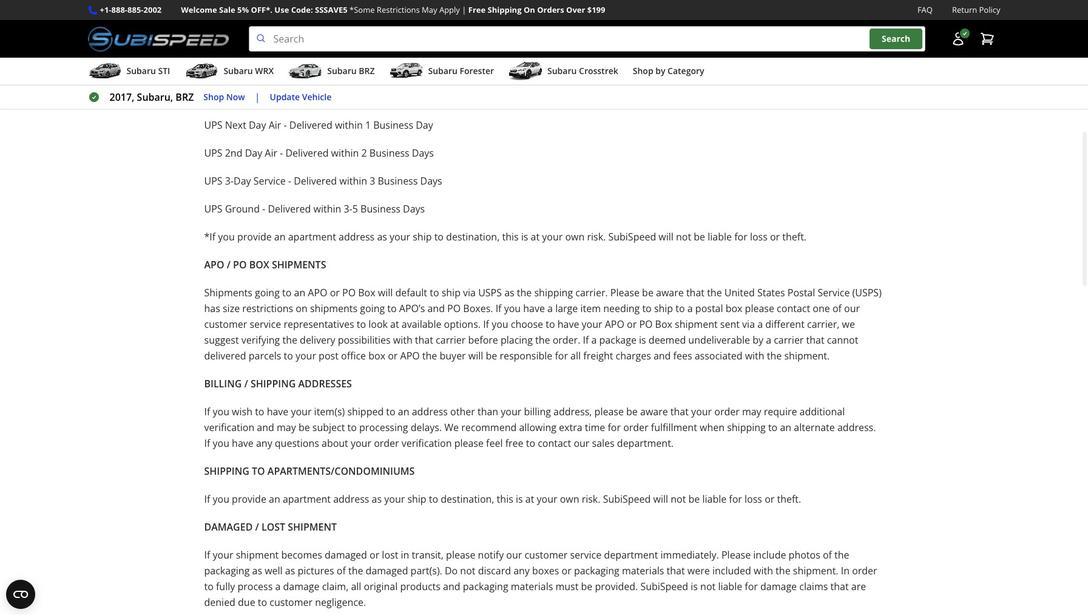 Task type: vqa. For each thing, say whether or not it's contained in the screenshot.
the glorious
no



Task type: locate. For each thing, give the bounding box(es) containing it.
destination, up "notify"
[[441, 492, 495, 506]]

one up carrier,
[[813, 302, 830, 315]]

customer up suggest
[[204, 318, 247, 331]]

service down parcel
[[268, 91, 300, 104]]

off*.
[[251, 4, 273, 15]]

at for *if you provide an apartment address as your ship to destination, this is at your own risk. subispeed will not be liable for loss or theft.
[[531, 230, 540, 244]]

of
[[874, 75, 883, 88], [833, 302, 842, 315], [823, 548, 832, 562], [337, 564, 346, 577]]

any inside if you wish to have your item(s) shipped to an address other than your billing address, please be aware that your order may require additional verification and may be subject to processing delays. we recommend allowing extra time for order fulfillment when shipping to an alternate address. if you have any questions about your order verification please feel free to contact our sales department.
[[256, 437, 272, 450]]

0 vertical spatial brz
[[359, 65, 375, 77]]

please up 'time'
[[595, 405, 624, 418]]

may
[[743, 405, 762, 418], [277, 421, 296, 434]]

our down extra at bottom
[[574, 437, 590, 450]]

- up ups ground - delivered within 3-5 business days at top
[[288, 174, 291, 188]]

0 vertical spatial days
[[412, 146, 434, 160]]

subaru wrx
[[224, 65, 274, 77]]

for inside if your shipment becomes damaged or lost in transit, please notify our customer service department immediately. please include photos of the packaging as well as pictures of the damaged part(s). do not discard any boxes or packaging materials that were included with the shipment. in order to fully process a damage claim, all original products and packaging materials must be provided. subispeed is not liable for damage claims that are denied due to customer negligence.
[[745, 580, 758, 593]]

shipping up update
[[271, 59, 309, 72]]

0 horizontal spatial brz
[[176, 91, 194, 104]]

are right the times at the right top
[[622, 91, 637, 104]]

any inside if your shipment becomes damaged or lost in transit, please notify our customer service department immediately. please include photos of the packaging as well as pictures of the damaged part(s). do not discard any boxes or packaging materials that were included with the shipment. in order to fully process a damage claim, all original products and packaging materials must be provided. subispeed is not liable for damage claims that are denied due to customer negligence.
[[514, 564, 530, 577]]

packaging
[[204, 564, 250, 577], [574, 564, 620, 577], [463, 580, 509, 593]]

2 horizontal spatial /
[[255, 520, 259, 534]]

not
[[644, 43, 659, 57], [676, 230, 692, 244], [671, 492, 686, 506], [460, 564, 476, 577], [701, 580, 716, 593]]

within left 1
[[335, 118, 363, 132]]

responsible
[[500, 349, 553, 363]]

or left major
[[749, 43, 759, 57]]

delivered for 1
[[290, 118, 333, 132]]

day right 2nd
[[245, 146, 262, 160]]

ups 2nd day air - delivered within 2 business days
[[204, 146, 434, 160]]

billing / shipping addresses
[[204, 377, 352, 390]]

business right 2 in the top of the page
[[370, 146, 410, 160]]

day for ups 2nd day air - delivered within 2 business days
[[245, 146, 262, 160]]

subaru for subaru wrx
[[224, 65, 253, 77]]

0 horizontal spatial going
[[255, 286, 280, 299]]

0 vertical spatial theft.
[[783, 230, 807, 244]]

free
[[506, 437, 524, 450]]

- down ups next day air - delivered within 1 business day
[[280, 146, 283, 160]]

contact inside shipments going to an apo or po box will default to ship via usps as the shipping carrier. please be aware that the united states postal service (usps) has size restrictions on shipments going to apo's and po boxes. if you have a large item needing to ship to a postal box please contact one of our customer service representatives to look at available options. if you choose to have your apo or po box shipment sent via a different carrier, we suggest verifying the delivery possibilities with that carrier before placing the order. if a package is deemed undeliverable by a carrier that cannot delivered parcels to your post office box or apo the buyer will be responsible for all freight charges and fees associated with the shipment.
[[777, 302, 811, 315]]

specific
[[330, 75, 363, 88], [391, 91, 424, 104]]

carrier,
[[808, 318, 840, 331]]

0 vertical spatial box
[[726, 302, 743, 315]]

1 horizontal spatial carrier
[[774, 333, 804, 347]]

2 vertical spatial liable
[[719, 580, 743, 593]]

ups 3-day service - delivered within 3 business days
[[204, 174, 442, 188]]

1 horizontal spatial when
[[833, 43, 860, 57]]

day up ground
[[234, 174, 251, 188]]

2 when from the left
[[833, 43, 860, 57]]

0 vertical spatial shipping
[[251, 377, 296, 390]]

via right sent in the right bottom of the page
[[743, 318, 755, 331]]

subaru for subaru brz
[[327, 65, 357, 77]]

0 vertical spatial box
[[358, 286, 376, 299]]

1 horizontal spatial going
[[360, 302, 385, 315]]

address up delays.
[[412, 405, 448, 418]]

quote
[[241, 59, 268, 72]]

3- down 2nd
[[225, 174, 234, 188]]

when
[[204, 43, 231, 57], [833, 43, 860, 57]]

0 horizontal spatial in
[[401, 548, 409, 562]]

have down billing / shipping addresses
[[267, 405, 289, 418]]

our
[[204, 91, 220, 104], [845, 302, 860, 315], [574, 437, 590, 450], [507, 548, 522, 562]]

work
[[662, 43, 684, 57]]

liable inside if your shipment becomes damaged or lost in transit, please notify our customer service department immediately. please include photos of the packaging as well as pictures of the damaged part(s). do not discard any boxes or packaging materials that were included with the shipment. in order to fully process a damage claim, all original products and packaging materials must be provided. subispeed is not liable for damage claims that are denied due to customer negligence.
[[719, 580, 743, 593]]

when up observed
[[833, 43, 860, 57]]

own
[[566, 230, 585, 244], [560, 492, 580, 506]]

2 horizontal spatial by
[[841, 59, 852, 72]]

damaged up claim,
[[325, 548, 367, 562]]

1 vertical spatial damaged
[[366, 564, 408, 577]]

crosstrek
[[579, 65, 619, 77]]

1 vertical spatial specific
[[391, 91, 424, 104]]

usually
[[490, 75, 522, 88]]

0 vertical spatial own
[[566, 230, 585, 244]]

with inside if your shipment becomes damaged or lost in transit, please notify our customer service department immediately. please include photos of the packaging as well as pictures of the damaged part(s). do not discard any boxes or packaging materials that were included with the shipment. in order to fully process a damage claim, all original products and packaging materials must be provided. subispeed is not liable for damage claims that are denied due to customer negligence.
[[754, 564, 774, 577]]

please up included
[[722, 548, 751, 562]]

do
[[445, 564, 458, 577]]

1 vertical spatial shipment
[[236, 548, 279, 562]]

1 vertical spatial box
[[656, 318, 673, 331]]

via
[[463, 286, 476, 299], [743, 318, 755, 331]]

questions
[[275, 437, 319, 450]]

1 vertical spatial in
[[401, 548, 409, 562]]

subaru crosstrek button
[[509, 60, 619, 84]]

1 horizontal spatial shipment
[[675, 318, 718, 331]]

service up ground
[[254, 174, 286, 188]]

please inside shipments going to an apo or po box will default to ship via usps as the shipping carrier. please be aware that the united states postal service (usps) has size restrictions on shipments going to apo's and po boxes. if you have a large item needing to ship to a postal box please contact one of our customer service representatives to look at available options. if you choose to have your apo or po box shipment sent via a different carrier, we suggest verifying the delivery possibilities with that carrier before placing the order. if a package is deemed undeliverable by a carrier that cannot delivered parcels to your post office box or apo the buyer will be responsible for all freight charges and fees associated with the shipment.
[[611, 286, 640, 299]]

all inside if your shipment becomes damaged or lost in transit, please notify our customer service department immediately. please include photos of the packaging as well as pictures of the damaged part(s). do not discard any boxes or packaging materials that were included with the shipment. in order to fully process a damage claim, all original products and packaging materials must be provided. subispeed is not liable for damage claims that are denied due to customer negligence.
[[351, 580, 362, 593]]

0 vertical spatial via
[[463, 286, 476, 299]]

delivery down refer
[[366, 75, 401, 88]]

lost
[[382, 548, 399, 562]]

1
[[365, 118, 371, 132]]

1 vertical spatial own
[[560, 492, 580, 506]]

5 subaru from the left
[[548, 65, 577, 77]]

any up to
[[256, 437, 272, 450]]

choose
[[511, 318, 543, 331]]

if your shipment becomes damaged or lost in transit, please notify our customer service department immediately. please include photos of the packaging as well as pictures of the damaged part(s). do not discard any boxes or packaging materials that were included with the shipment. in order to fully process a damage claim, all original products and packaging materials must be provided. subispeed is not liable for damage claims that are denied due to customer negligence.
[[204, 548, 878, 609]]

service inside if your shipment becomes damaged or lost in transit, please notify our customer service department immediately. please include photos of the packaging as well as pictures of the damaged part(s). do not discard any boxes or packaging materials that were included with the shipment. in order to fully process a damage claim, all original products and packaging materials must be provided. subispeed is not liable for damage claims that are denied due to customer negligence.
[[570, 548, 602, 562]]

we
[[445, 421, 459, 434]]

0 horizontal spatial specific
[[330, 75, 363, 88]]

well
[[265, 564, 283, 577]]

due
[[238, 596, 255, 609]]

- for 3-
[[288, 174, 291, 188]]

0 horizontal spatial they
[[338, 59, 357, 72]]

and down do
[[443, 580, 461, 593]]

with right associated
[[745, 349, 765, 363]]

1 vertical spatial all
[[351, 580, 362, 593]]

packaging up provided.
[[574, 564, 620, 577]]

to
[[384, 59, 394, 72], [435, 230, 444, 244], [282, 286, 292, 299], [430, 286, 439, 299], [388, 302, 397, 315], [643, 302, 652, 315], [676, 302, 685, 315], [357, 318, 366, 331], [546, 318, 555, 331], [284, 349, 293, 363], [255, 405, 264, 418], [386, 405, 396, 418], [348, 421, 357, 434], [769, 421, 778, 434], [526, 437, 536, 450], [429, 492, 438, 506], [204, 580, 214, 593], [258, 596, 267, 609]]

*some
[[350, 4, 375, 15]]

the left buyer
[[422, 349, 437, 363]]

0 vertical spatial apartment
[[288, 230, 336, 244]]

1 vertical spatial theft.
[[777, 492, 802, 506]]

1 carrier from the left
[[436, 333, 466, 347]]

0 vertical spatial this
[[502, 230, 519, 244]]

damaged
[[325, 548, 367, 562], [366, 564, 408, 577]]

transit,
[[412, 548, 444, 562]]

0 vertical spatial 3-
[[225, 174, 234, 188]]

brz inside dropdown button
[[359, 65, 375, 77]]

brz right subaru, at the left
[[176, 91, 194, 104]]

and
[[276, 15, 293, 29], [428, 302, 445, 315], [654, 349, 671, 363], [257, 421, 274, 434], [443, 580, 461, 593]]

an inside shipments going to an apo or po box will default to ship via usps as the shipping carrier. please be aware that the united states postal service (usps) has size restrictions on shipments going to apo's and po boxes. if you have a large item needing to ship to a postal box please contact one of our customer service representatives to look at available options. if you choose to have your apo or po box shipment sent via a different carrier, we suggest verifying the delivery possibilities with that carrier before placing the order. if a package is deemed undeliverable by a carrier that cannot delivered parcels to your post office box or apo the buyer will be responsible for all freight charges and fees associated with the shipment.
[[294, 286, 306, 299]]

have
[[524, 302, 545, 315], [558, 318, 579, 331], [267, 405, 289, 418], [232, 437, 254, 450]]

delivery inside shipments going to an apo or po box will default to ship via usps as the shipping carrier. please be aware that the united states postal service (usps) has size restrictions on shipments going to apo's and po boxes. if you have a large item needing to ship to a postal box please contact one of our customer service representatives to look at available options. if you choose to have your apo or po box shipment sent via a different carrier, we suggest verifying the delivery possibilities with that carrier before placing the order. if a package is deemed undeliverable by a carrier that cannot delivered parcels to your post office box or apo the buyer will be responsible for all freight charges and fees associated with the shipment.
[[300, 333, 335, 347]]

representatives
[[302, 91, 373, 104], [284, 318, 354, 331]]

1 vertical spatial carriers
[[204, 59, 239, 72]]

ups for ups 2nd day air - delivered within 2 business days
[[204, 146, 223, 160]]

within for 1
[[335, 118, 363, 132]]

1 vertical spatial brz
[[176, 91, 194, 104]]

verification down delays.
[[402, 437, 452, 450]]

as
[[462, 91, 472, 104]]

0 vertical spatial delivery
[[366, 75, 401, 88]]

please inside if your shipment becomes damaged or lost in transit, please notify our customer service department immediately. please include photos of the packaging as well as pictures of the damaged part(s). do not discard any boxes or packaging materials that were included with the shipment. in order to fully process a damage claim, all original products and packaging materials must be provided. subispeed is not liable for damage claims that are denied due to customer negligence.
[[446, 548, 476, 562]]

0 horizontal spatial can
[[472, 75, 488, 88]]

2 subaru from the left
[[224, 65, 253, 77]]

default
[[396, 286, 427, 299]]

subaru forester
[[428, 65, 494, 77]]

0 vertical spatial shop
[[633, 65, 654, 77]]

carriers up 'selected'
[[204, 59, 239, 72]]

day down details.
[[416, 118, 433, 132]]

0 horizontal spatial verification
[[204, 421, 255, 434]]

days for ups 3-day service - delivered within 3 business days
[[420, 174, 442, 188]]

1 vertical spatial subispeed
[[603, 492, 651, 506]]

a subaru sti thumbnail image image
[[88, 62, 122, 80]]

-
[[284, 118, 287, 132], [280, 146, 283, 160], [288, 174, 291, 188], [262, 202, 265, 216]]

/
[[227, 258, 231, 271], [244, 377, 248, 390], [255, 520, 259, 534]]

as inside shipments going to an apo or po box will default to ship via usps as the shipping carrier. please be aware that the united states postal service (usps) has size restrictions on shipments going to apo's and po boxes. if you have a large item needing to ship to a postal box please contact one of our customer service representatives to look at available options. if you choose to have your apo or po box shipment sent via a different carrier, we suggest verifying the delivery possibilities with that carrier before placing the order. if a package is deemed undeliverable by a carrier that cannot delivered parcels to your post office box or apo the buyer will be responsible for all freight charges and fees associated with the shipment.
[[505, 286, 515, 299]]

update vehicle
[[270, 91, 332, 102]]

apo up "package"
[[605, 318, 625, 331]]

are
[[530, 59, 545, 72], [622, 91, 637, 104], [852, 580, 867, 593]]

0 vertical spatial contact
[[819, 75, 852, 88]]

that inside the when selecting the shipping method for your package, please keep in mind that most carriers do not work on weekends or major holidays. when carriers quote shipping days, they refer to business days. business days are defined as monday through friday, except for holidays observed by the selected parcel carrier.  for specific delivery estimates, you can usually find detailed information on the carrier's website or you can also contact one of our customer service representatives for specific details. as a general rule, ups transit times are as follows:
[[546, 43, 565, 57]]

and up available
[[428, 302, 445, 315]]

1 horizontal spatial may
[[743, 405, 762, 418]]

an
[[274, 230, 286, 244], [294, 286, 306, 299], [398, 405, 410, 418], [780, 421, 792, 434], [269, 492, 280, 506]]

0 vertical spatial shipment.
[[785, 349, 830, 363]]

service inside the when selecting the shipping method for your package, please keep in mind that most carriers do not work on weekends or major holidays. when carriers quote shipping days, they refer to business days. business days are defined as monday through friday, except for holidays observed by the selected parcel carrier.  for specific delivery estimates, you can usually find detailed information on the carrier's website or you can also contact one of our customer service representatives for specific details. as a general rule, ups transit times are as follows:
[[268, 91, 300, 104]]

our right "notify"
[[507, 548, 522, 562]]

liable for *if you provide an apartment address as your ship to destination, this is at your own risk. subispeed will not be liable for loss or theft.
[[708, 230, 732, 244]]

0 horizontal spatial shipment
[[236, 548, 279, 562]]

search button
[[870, 29, 923, 49]]

2 vertical spatial service
[[570, 548, 602, 562]]

for
[[312, 75, 327, 88]]

1 damage from the left
[[283, 580, 320, 593]]

on left shipments
[[296, 302, 308, 315]]

not inside the when selecting the shipping method for your package, please keep in mind that most carriers do not work on weekends or major holidays. when carriers quote shipping days, they refer to business days. business days are defined as monday through friday, except for holidays observed by the selected parcel carrier.  for specific delivery estimates, you can usually find detailed information on the carrier's website or you can also contact one of our customer service representatives for specific details. as a general rule, ups transit times are as follows:
[[644, 43, 659, 57]]

any
[[256, 437, 272, 450], [514, 564, 530, 577]]

1 subaru from the left
[[127, 65, 156, 77]]

1 vertical spatial apartment
[[283, 492, 331, 506]]

0 horizontal spatial shipping
[[204, 465, 249, 478]]

0 vertical spatial air
[[269, 118, 281, 132]]

holidays
[[756, 59, 794, 72]]

0 vertical spatial specific
[[330, 75, 363, 88]]

0 vertical spatial service
[[254, 174, 286, 188]]

business for ups 3-day service - delivered within 3 business days
[[378, 174, 418, 188]]

department.
[[617, 437, 674, 450]]

ship
[[401, 15, 420, 29], [413, 230, 432, 244], [442, 286, 461, 299], [654, 302, 673, 315], [408, 492, 427, 506]]

2 vertical spatial address
[[333, 492, 369, 506]]

is inside if your shipment becomes damaged or lost in transit, please notify our customer service department immediately. please include photos of the packaging as well as pictures of the damaged part(s). do not discard any boxes or packaging materials that were included with the shipment. in order to fully process a damage claim, all original products and packaging materials must be provided. subispeed is not liable for damage claims that are denied due to customer negligence.
[[691, 580, 698, 593]]

for inside if you wish to have your item(s) shipped to an address other than your billing address, please be aware that your order may require additional verification and may be subject to processing delays. we recommend allowing extra time for order fulfillment when shipping to an alternate address. if you have any questions about your order verification please feel free to contact our sales department.
[[608, 421, 621, 434]]

shop for shop now
[[204, 91, 224, 102]]

the right selecting
[[275, 43, 290, 57]]

subispeed inside if your shipment becomes damaged or lost in transit, please notify our customer service department immediately. please include photos of the packaging as well as pictures of the damaged part(s). do not discard any boxes or packaging materials that were included with the shipment. in order to fully process a damage claim, all original products and packaging materials must be provided. subispeed is not liable for damage claims that are denied due to customer negligence.
[[641, 580, 689, 593]]

materials down department at the bottom
[[622, 564, 665, 577]]

than
[[478, 405, 499, 418]]

business for ups 2nd day air - delivered within 2 business days
[[370, 146, 410, 160]]

0 horizontal spatial shop
[[204, 91, 224, 102]]

vehicle
[[302, 91, 332, 102]]

order up department.
[[624, 421, 649, 434]]

3 subaru from the left
[[327, 65, 357, 77]]

air right 2nd
[[265, 146, 277, 160]]

1 vertical spatial service
[[250, 318, 281, 331]]

orders
[[537, 4, 564, 15]]

this for if
[[497, 492, 514, 506]]

subaru inside dropdown button
[[548, 65, 577, 77]]

require
[[764, 405, 797, 418]]

please up needing
[[611, 286, 640, 299]]

contact down postal
[[777, 302, 811, 315]]

subaru crosstrek
[[548, 65, 619, 77]]

air
[[269, 118, 281, 132], [265, 146, 277, 160]]

please up do
[[446, 548, 476, 562]]

please up the subaru forester
[[453, 43, 483, 57]]

shipment. up claims
[[793, 564, 839, 577]]

2 horizontal spatial packaging
[[574, 564, 620, 577]]

do
[[630, 43, 641, 57]]

apo up shipments
[[308, 286, 328, 299]]

0 vertical spatial /
[[227, 258, 231, 271]]

4 subaru from the left
[[428, 65, 458, 77]]

subaru for subaru sti
[[127, 65, 156, 77]]

order up when
[[715, 405, 740, 418]]

in
[[510, 43, 518, 57], [401, 548, 409, 562]]

shipping right when
[[727, 421, 766, 434]]

1 horizontal spatial box
[[656, 318, 673, 331]]

- for 2nd
[[280, 146, 283, 160]]

times
[[595, 91, 620, 104]]

verification down wish
[[204, 421, 255, 434]]

2 vertical spatial with
[[754, 564, 774, 577]]

1 vertical spatial representatives
[[284, 318, 354, 331]]

3- down ups 3-day service - delivered within 3 business days
[[344, 202, 353, 216]]

1 vertical spatial shipment.
[[793, 564, 839, 577]]

0 vertical spatial address
[[339, 230, 375, 244]]

apartment for if
[[283, 492, 331, 506]]

shop inside 'link'
[[204, 91, 224, 102]]

shipment up well
[[236, 548, 279, 562]]

that down available
[[415, 333, 434, 347]]

delivered for 2
[[286, 146, 329, 160]]

in right lost
[[401, 548, 409, 562]]

0 horizontal spatial carriers
[[204, 59, 239, 72]]

when up subaru wrx dropdown button
[[204, 43, 231, 57]]

0 vertical spatial going
[[255, 286, 280, 299]]

0 vertical spatial on
[[687, 43, 699, 57]]

subaru inside "dropdown button"
[[127, 65, 156, 77]]

business right 3
[[378, 174, 418, 188]]

address down 5
[[339, 230, 375, 244]]

shipment down postal
[[675, 318, 718, 331]]

1 vertical spatial this
[[497, 492, 514, 506]]

included
[[713, 564, 752, 577]]

they down method
[[338, 59, 357, 72]]

please down "states"
[[745, 302, 775, 315]]

1 horizontal spatial by
[[753, 333, 764, 347]]

delivered up ups ground - delivered within 3-5 business days at top
[[294, 174, 337, 188]]

aware inside shipments going to an apo or po box will default to ship via usps as the shipping carrier. please be aware that the united states postal service (usps) has size restrictions on shipments going to apo's and po boxes. if you have a large item needing to ship to a postal box please contact one of our customer service representatives to look at available options. if you choose to have your apo or po box shipment sent via a different carrier, we suggest verifying the delivery possibilities with that carrier before placing the order. if a package is deemed undeliverable by a carrier that cannot delivered parcels to your post office box or apo the buyer will be responsible for all freight charges and fees associated with the shipment.
[[656, 286, 684, 299]]

specific down estimates,
[[391, 91, 424, 104]]

your inside if your shipment becomes damaged or lost in transit, please notify our customer service department immediately. please include photos of the packaging as well as pictures of the damaged part(s). do not discard any boxes or packaging materials that were included with the shipment. in order to fully process a damage claim, all original products and packaging materials must be provided. subispeed is not liable for damage claims that are denied due to customer negligence.
[[213, 548, 233, 562]]

must
[[556, 580, 579, 593]]

please inside the when selecting the shipping method for your package, please keep in mind that most carriers do not work on weekends or major holidays. when carriers quote shipping days, they refer to business days. business days are defined as monday through friday, except for holidays observed by the selected parcel carrier.  for specific delivery estimates, you can usually find detailed information on the carrier's website or you can also contact one of our customer service representatives for specific details. as a general rule, ups transit times are as follows:
[[453, 43, 483, 57]]

claim,
[[322, 580, 349, 593]]

- down update
[[284, 118, 287, 132]]

shipping inside if you wish to have your item(s) shipped to an address other than your billing address, please be aware that your order may require additional verification and may be subject to processing delays. we recommend allowing extra time for order fulfillment when shipping to an alternate address. if you have any questions about your order verification please feel free to contact our sales department.
[[727, 421, 766, 434]]

0 vertical spatial all
[[571, 349, 581, 363]]

service inside shipments going to an apo or po box will default to ship via usps as the shipping carrier. please be aware that the united states postal service (usps) has size restrictions on shipments going to apo's and po boxes. if you have a large item needing to ship to a postal box please contact one of our customer service representatives to look at available options. if you choose to have your apo or po box shipment sent via a different carrier, we suggest verifying the delivery possibilities with that carrier before placing the order. if a package is deemed undeliverable by a carrier that cannot delivered parcels to your post office box or apo the buyer will be responsible for all freight charges and fees associated with the shipment.
[[818, 286, 850, 299]]

damaged down lost
[[366, 564, 408, 577]]

an for *if
[[274, 230, 286, 244]]

1 vertical spatial may
[[277, 421, 296, 434]]

1 horizontal spatial please
[[722, 548, 751, 562]]

have down wish
[[232, 437, 254, 450]]

address for if
[[333, 492, 369, 506]]

shop by category button
[[633, 60, 705, 84]]

please inside if your shipment becomes damaged or lost in transit, please notify our customer service department immediately. please include photos of the packaging as well as pictures of the damaged part(s). do not discard any boxes or packaging materials that were included with the shipment. in order to fully process a damage claim, all original products and packaging materials must be provided. subispeed is not liable for damage claims that are denied due to customer negligence.
[[722, 548, 751, 562]]

2 can from the left
[[779, 75, 795, 88]]

brz down method
[[359, 65, 375, 77]]

shop inside 'dropdown button'
[[633, 65, 654, 77]]

carrier
[[436, 333, 466, 347], [774, 333, 804, 347]]

in inside the when selecting the shipping method for your package, please keep in mind that most carriers do not work on weekends or major holidays. when carriers quote shipping days, they refer to business days. business days are defined as monday through friday, except for holidays observed by the selected parcel carrier.  for specific delivery estimates, you can usually find detailed information on the carrier's website or you can also contact one of our customer service representatives for specific details. as a general rule, ups transit times are as follows:
[[510, 43, 518, 57]]

2 horizontal spatial contact
[[819, 75, 852, 88]]

defined
[[548, 59, 582, 72]]

days for ups 2nd day air - delivered within 2 business days
[[412, 146, 434, 160]]

1 horizontal spatial all
[[571, 349, 581, 363]]

0 vertical spatial any
[[256, 437, 272, 450]]

apo's
[[399, 302, 425, 315]]

that inside if you wish to have your item(s) shipped to an address other than your billing address, please be aware that your order may require additional verification and may be subject to processing delays. we recommend allowing extra time for order fulfillment when shipping to an alternate address. if you have any questions about your order verification please feel free to contact our sales department.
[[671, 405, 689, 418]]

0 horizontal spatial may
[[277, 421, 296, 434]]

brz
[[359, 65, 375, 77], [176, 91, 194, 104]]

suggest
[[204, 333, 239, 347]]

or up must
[[562, 564, 572, 577]]

+1-
[[100, 4, 111, 15]]

3-
[[225, 174, 234, 188], [344, 202, 353, 216]]

that up 'defined' on the top
[[546, 43, 565, 57]]

day for ups next day air - delivered within 1 business day
[[249, 118, 266, 132]]

associated
[[695, 349, 743, 363]]

2 vertical spatial are
[[852, 580, 867, 593]]

have up choose
[[524, 302, 545, 315]]

within left 2 in the top of the page
[[331, 146, 359, 160]]

1 vertical spatial please
[[722, 548, 751, 562]]

1 horizontal spatial specific
[[391, 91, 424, 104]]

*if you provide an apartment address as your ship to destination, this is at your own risk. subispeed will not be liable for loss or theft.
[[204, 230, 809, 244]]

0 vertical spatial representatives
[[302, 91, 373, 104]]

carriers up monday
[[593, 43, 627, 57]]

claims
[[800, 580, 828, 593]]

they inside the when selecting the shipping method for your package, please keep in mind that most carriers do not work on weekends or major holidays. when carriers quote shipping days, they refer to business days. business days are defined as monday through friday, except for holidays observed by the selected parcel carrier.  for specific delivery estimates, you can usually find detailed information on the carrier's website or you can also contact one of our customer service representatives for specific details. as a general rule, ups transit times are as follows:
[[338, 59, 357, 72]]

if inside if your shipment becomes damaged or lost in transit, please notify our customer service department immediately. please include photos of the packaging as well as pictures of the damaged part(s). do not discard any boxes or packaging materials that were included with the shipment. in order to fully process a damage claim, all original products and packaging materials must be provided. subispeed is not liable for damage claims that are denied due to customer negligence.
[[204, 548, 210, 562]]

service inside shipments going to an apo or po box will default to ship via usps as the shipping carrier. please be aware that the united states postal service (usps) has size restrictions on shipments going to apo's and po boxes. if you have a large item needing to ship to a postal box please contact one of our customer service representatives to look at available options. if you choose to have your apo or po box shipment sent via a different carrier, we suggest verifying the delivery possibilities with that carrier before placing the order. if a package is deemed undeliverable by a carrier that cannot delivered parcels to your post office box or apo the buyer will be responsible for all freight charges and fees associated with the shipment.
[[250, 318, 281, 331]]

0 horizontal spatial delivery
[[300, 333, 335, 347]]

ups for ups 3-day service - delivered within 3 business days
[[204, 174, 223, 188]]

1 vertical spatial liable
[[703, 492, 727, 506]]

1 vertical spatial destination,
[[441, 492, 495, 506]]

2 carrier from the left
[[774, 333, 804, 347]]

1 vertical spatial box
[[369, 349, 386, 363]]

1 horizontal spatial can
[[779, 75, 795, 88]]

or up shipments
[[330, 286, 340, 299]]

website
[[710, 75, 745, 88]]

shipment.
[[785, 349, 830, 363], [793, 564, 839, 577]]

all down order.
[[571, 349, 581, 363]]

$199
[[588, 4, 606, 15]]

1 horizontal spatial one
[[855, 75, 872, 88]]

keep
[[485, 43, 507, 57]]

or up "states"
[[770, 230, 780, 244]]

shipment. inside if your shipment becomes damaged or lost in transit, please notify our customer service department immediately. please include photos of the packaging as well as pictures of the damaged part(s). do not discard any boxes or packaging materials that were included with the shipment. in order to fully process a damage claim, all original products and packaging materials must be provided. subispeed is not liable for damage claims that are denied due to customer negligence.
[[793, 564, 839, 577]]

specific right for
[[330, 75, 363, 88]]

2 vertical spatial subispeed
[[641, 580, 689, 593]]

1 vertical spatial address
[[412, 405, 448, 418]]

apartment down ups ground - delivered within 3-5 business days at top
[[288, 230, 336, 244]]

0 vertical spatial destination,
[[446, 230, 500, 244]]

day right next
[[249, 118, 266, 132]]

0 vertical spatial verification
[[204, 421, 255, 434]]

1 horizontal spatial contact
[[777, 302, 811, 315]]

shipping
[[251, 377, 296, 390], [204, 465, 249, 478]]

of inside shipments going to an apo or po box will default to ship via usps as the shipping carrier. please be aware that the united states postal service (usps) has size restrictions on shipments going to apo's and po boxes. if you have a large item needing to ship to a postal box please contact one of our customer service representatives to look at available options. if you choose to have your apo or po box shipment sent via a different carrier, we suggest verifying the delivery possibilities with that carrier before placing the order. if a package is deemed undeliverable by a carrier that cannot delivered parcels to your post office box or apo the buyer will be responsible for all freight charges and fees associated with the shipment.
[[833, 302, 842, 315]]

1 vertical spatial |
[[255, 91, 260, 104]]

0 horizontal spatial service
[[254, 174, 286, 188]]

1 vertical spatial one
[[813, 302, 830, 315]]

shipment inside if your shipment becomes damaged or lost in transit, please notify our customer service department immediately. please include photos of the packaging as well as pictures of the damaged part(s). do not discard any boxes or packaging materials that were included with the shipment. in order to fully process a damage claim, all original products and packaging materials must be provided. subispeed is not liable for damage claims that are denied due to customer negligence.
[[236, 548, 279, 562]]

0 horizontal spatial on
[[296, 302, 308, 315]]

large
[[556, 302, 578, 315]]

box up sent in the right bottom of the page
[[726, 302, 743, 315]]

available
[[402, 318, 442, 331]]

at inside shipments going to an apo or po box will default to ship via usps as the shipping carrier. please be aware that the united states postal service (usps) has size restrictions on shipments going to apo's and po boxes. if you have a large item needing to ship to a postal box please contact one of our customer service representatives to look at available options. if you choose to have your apo or po box shipment sent via a different carrier, we suggest verifying the delivery possibilities with that carrier before placing the order. if a package is deemed undeliverable by a carrier that cannot delivered parcels to your post office box or apo the buyer will be responsible for all freight charges and fees associated with the shipment.
[[390, 318, 399, 331]]

aware up "fulfillment"
[[641, 405, 668, 418]]

in inside if your shipment becomes damaged or lost in transit, please notify our customer service department immediately. please include photos of the packaging as well as pictures of the damaged part(s). do not discard any boxes or packaging materials that were included with the shipment. in order to fully process a damage claim, all original products and packaging materials must be provided. subispeed is not liable for damage claims that are denied due to customer negligence.
[[401, 548, 409, 562]]

0 vertical spatial liable
[[708, 230, 732, 244]]

days
[[507, 59, 528, 72]]

subaru for subaru crosstrek
[[548, 65, 577, 77]]

within left 5
[[314, 202, 341, 216]]

days right 2 in the top of the page
[[412, 146, 434, 160]]

1 horizontal spatial are
[[622, 91, 637, 104]]

shipping up 'large'
[[535, 286, 573, 299]]

shipments
[[272, 258, 326, 271]]

0 horizontal spatial box
[[358, 286, 376, 299]]

business inside the when selecting the shipping method for your package, please keep in mind that most carriers do not work on weekends or major holidays. when carriers quote shipping days, they refer to business days. business days are defined as monday through friday, except for holidays observed by the selected parcel carrier.  for specific delivery estimates, you can usually find detailed information on the carrier's website or you can also contact one of our customer service representatives for specific details. as a general rule, ups transit times are as follows:
[[464, 59, 504, 72]]

provide for if
[[232, 492, 266, 506]]

apo / po box shipments
[[204, 258, 326, 271]]



Task type: describe. For each thing, give the bounding box(es) containing it.
subaru brz
[[327, 65, 375, 77]]

or down possibilities
[[388, 349, 398, 363]]

shipments going to an apo or po box will default to ship via usps as the shipping carrier. please be aware that the united states postal service (usps) has size restrictions on shipments going to apo's and po boxes. if you have a large item needing to ship to a postal box please contact one of our customer service representatives to look at available options. if you choose to have your apo or po box shipment sent via a different carrier, we suggest verifying the delivery possibilities with that carrier before placing the order. if a package is deemed undeliverable by a carrier that cannot delivered parcels to your post office box or apo the buyer will be responsible for all freight charges and fees associated with the shipment.
[[204, 286, 882, 363]]

our inside shipments going to an apo or po box will default to ship via usps as the shipping carrier. please be aware that the united states postal service (usps) has size restrictions on shipments going to apo's and po boxes. if you have a large item needing to ship to a postal box please contact one of our customer service representatives to look at available options. if you choose to have your apo or po box shipment sent via a different carrier, we suggest verifying the delivery possibilities with that carrier before placing the order. if a package is deemed undeliverable by a carrier that cannot delivered parcels to your post office box or apo the buyer will be responsible for all freight charges and fees associated with the shipment.
[[845, 302, 860, 315]]

po left box at the left top of page
[[233, 258, 247, 271]]

shipment. inside shipments going to an apo or po box will default to ship via usps as the shipping carrier. please be aware that the united states postal service (usps) has size restrictions on shipments going to apo's and po boxes. if you have a large item needing to ship to a postal box please contact one of our customer service representatives to look at available options. if you choose to have your apo or po box shipment sent via a different carrier, we suggest verifying the delivery possibilities with that carrier before placing the order. if a package is deemed undeliverable by a carrier that cannot delivered parcels to your post office box or apo the buyer will be responsible for all freight charges and fees associated with the shipment.
[[785, 349, 830, 363]]

*some restrictions may apply | free shipping on orders over $199
[[350, 4, 606, 15]]

own for *if you provide an apartment address as your ship to destination, this is at your own risk. subispeed will not be liable for loss or theft.
[[566, 230, 585, 244]]

1 vertical spatial shipping
[[204, 465, 249, 478]]

are inside if your shipment becomes damaged or lost in transit, please notify our customer service department immediately. please include photos of the packaging as well as pictures of the damaged part(s). do not discard any boxes or packaging materials that were included with the shipment. in order to fully process a damage claim, all original products and packaging materials must be provided. subispeed is not liable for damage claims that are denied due to customer negligence.
[[852, 580, 867, 593]]

all inside shipments going to an apo or po box will default to ship via usps as the shipping carrier. please be aware that the united states postal service (usps) has size restrictions on shipments going to apo's and po boxes. if you have a large item needing to ship to a postal box please contact one of our customer service representatives to look at available options. if you choose to have your apo or po box shipment sent via a different carrier, we suggest verifying the delivery possibilities with that carrier before placing the order. if a package is deemed undeliverable by a carrier that cannot delivered parcels to your post office box or apo the buyer will be responsible for all freight charges and fees associated with the shipment.
[[571, 349, 581, 363]]

contact inside if you wish to have your item(s) shipped to an address other than your billing address, please be aware that your order may require additional verification and may be subject to processing delays. we recommend allowing extra time for order fulfillment when shipping to an alternate address. if you have any questions about your order verification please feel free to contact our sales department.
[[538, 437, 571, 450]]

one inside shipments going to an apo or po box will default to ship via usps as the shipping carrier. please be aware that the united states postal service (usps) has size restrictions on shipments going to apo's and po boxes. if you have a large item needing to ship to a postal box please contact one of our customer service representatives to look at available options. if you choose to have your apo or po box shipment sent via a different carrier, we suggest verifying the delivery possibilities with that carrier before placing the order. if a package is deemed undeliverable by a carrier that cannot delivered parcels to your post office box or apo the buyer will be responsible for all freight charges and fees associated with the shipment.
[[813, 302, 830, 315]]

2
[[362, 146, 367, 160]]

theft. for if you provide an apartment address as your ship to destination, this is at your own risk. subispeed will not be liable for loss or theft.
[[777, 492, 802, 506]]

customer down well
[[270, 596, 313, 609]]

shipping inside shipments going to an apo or po box will default to ship via usps as the shipping carrier. please be aware that the united states postal service (usps) has size restrictions on shipments going to apo's and po boxes. if you have a large item needing to ship to a postal box please contact one of our customer service representatives to look at available options. if you choose to have your apo or po box shipment sent via a different carrier, we suggest verifying the delivery possibilities with that carrier before placing the order. if a package is deemed undeliverable by a carrier that cannot delivered parcels to your post office box or apo the buyer will be responsible for all freight charges and fees associated with the shipment.
[[535, 286, 573, 299]]

ups for ups next day air - delivered within 1 business day
[[204, 118, 223, 132]]

the up in
[[835, 548, 850, 562]]

1 vertical spatial going
[[360, 302, 385, 315]]

friday,
[[675, 59, 706, 72]]

liable for if you provide an apartment address as your ship to destination, this is at your own risk. subispeed will not be liable for loss or theft.
[[703, 492, 727, 506]]

ship up default
[[413, 230, 432, 244]]

selecting
[[233, 43, 273, 57]]

apartment for *if
[[288, 230, 336, 244]]

policy
[[980, 4, 1001, 15]]

button image
[[951, 32, 966, 46]]

0 horizontal spatial are
[[530, 59, 545, 72]]

that up postal
[[687, 286, 705, 299]]

at for if you provide an apartment address as your ship to destination, this is at your own risk. subispeed will not be liable for loss or theft.
[[526, 492, 535, 506]]

- for next
[[284, 118, 287, 132]]

loss for *if you provide an apartment address as your ship to destination, this is at your own risk. subispeed will not be liable for loss or theft.
[[750, 230, 768, 244]]

a subaru wrx thumbnail image image
[[185, 62, 219, 80]]

1 horizontal spatial materials
[[622, 564, 665, 577]]

of right photos
[[823, 548, 832, 562]]

that down carrier,
[[807, 333, 825, 347]]

weekends
[[701, 43, 747, 57]]

0 vertical spatial |
[[462, 4, 467, 15]]

your inside the when selecting the shipping method for your package, please keep in mind that most carriers do not work on weekends or major holidays. when carriers quote shipping days, they refer to business days. business days are defined as monday through friday, except for holidays observed by the selected parcel carrier.  for specific delivery estimates, you can usually find detailed information on the carrier's website or you can also contact one of our customer service representatives for specific details. as a general rule, ups transit times are as follows:
[[388, 43, 408, 57]]

888-
[[111, 4, 128, 15]]

the up postal
[[707, 286, 722, 299]]

within for 3
[[340, 174, 367, 188]]

different
[[766, 318, 805, 331]]

our inside if your shipment becomes damaged or lost in transit, please notify our customer service department immediately. please include photos of the packaging as well as pictures of the damaged part(s). do not discard any boxes or packaging materials that were included with the shipment. in order to fully process a damage claim, all original products and packaging materials must be provided. subispeed is not liable for damage claims that are denied due to customer negligence.
[[507, 548, 522, 562]]

open widget image
[[6, 580, 35, 609]]

box
[[249, 258, 269, 271]]

subject
[[313, 421, 345, 434]]

monday
[[597, 59, 634, 72]]

/ for damaged
[[255, 520, 259, 534]]

photos
[[789, 548, 821, 562]]

our inside if you wish to have your item(s) shipped to an address other than your billing address, please be aware that your order may require additional verification and may be subject to processing delays. we recommend allowing extra time for order fulfillment when shipping to an alternate address. if you have any questions about your order verification please feel free to contact our sales department.
[[574, 437, 590, 450]]

theft. for *if you provide an apartment address as your ship to destination, this is at your own risk. subispeed will not be liable for loss or theft.
[[783, 230, 807, 244]]

shipping
[[488, 4, 522, 15]]

5
[[353, 202, 358, 216]]

address for *if
[[339, 230, 375, 244]]

the up choose
[[517, 286, 532, 299]]

package
[[600, 333, 637, 347]]

have down 'large'
[[558, 318, 579, 331]]

united
[[725, 286, 755, 299]]

customer inside shipments going to an apo or po box will default to ship via usps as the shipping carrier. please be aware that the united states postal service (usps) has size restrictions on shipments going to apo's and po boxes. if you have a large item needing to ship to a postal box please contact one of our customer service representatives to look at available options. if you choose to have your apo or po box shipment sent via a different carrier, we suggest verifying the delivery possibilities with that carrier before placing the order. if a package is deemed undeliverable by a carrier that cannot delivered parcels to your post office box or apo the buyer will be responsible for all freight charges and fees associated with the shipment.
[[204, 318, 247, 331]]

is inside shipments going to an apo or po box will default to ship via usps as the shipping carrier. please be aware that the united states postal service (usps) has size restrictions on shipments going to apo's and po boxes. if you have a large item needing to ship to a postal box please contact one of our customer service representatives to look at available options. if you choose to have your apo or po box shipment sent via a different carrier, we suggest verifying the delivery possibilities with that carrier before placing the order. if a package is deemed undeliverable by a carrier that cannot delivered parcels to your post office box or apo the buyer will be responsible for all freight charges and fees associated with the shipment.
[[639, 333, 646, 347]]

the down through
[[654, 75, 669, 88]]

usps
[[479, 286, 502, 299]]

business right 5
[[361, 202, 401, 216]]

and inside if your shipment becomes damaged or lost in transit, please notify our customer service department immediately. please include photos of the packaging as well as pictures of the damaged part(s). do not discard any boxes or packaging materials that were included with the shipment. in order to fully process a damage claim, all original products and packaging materials must be provided. subispeed is not liable for damage claims that are denied due to customer negligence.
[[443, 580, 461, 593]]

faq
[[918, 4, 933, 15]]

the down include
[[776, 564, 791, 577]]

to
[[252, 465, 265, 478]]

order inside if your shipment becomes damaged or lost in transit, please notify our customer service department immediately. please include photos of the packaging as well as pictures of the damaged part(s). do not discard any boxes or packaging materials that were included with the shipment. in order to fully process a damage claim, all original products and packaging materials must be provided. subispeed is not liable for damage claims that are denied due to customer negligence.
[[853, 564, 878, 577]]

update
[[270, 91, 300, 102]]

risk. for if you provide an apartment address as your ship to destination, this is at your own risk. subispeed will not be liable for loss or theft.
[[582, 492, 601, 506]]

shipped
[[348, 405, 384, 418]]

shop for shop by category
[[633, 65, 654, 77]]

1 vertical spatial are
[[622, 91, 637, 104]]

air for next
[[269, 118, 281, 132]]

you left wish
[[213, 405, 229, 418]]

0 vertical spatial with
[[393, 333, 413, 347]]

our inside the when selecting the shipping method for your package, please keep in mind that most carriers do not work on weekends or major holidays. when carriers quote shipping days, they refer to business days. business days are defined as monday through friday, except for holidays observed by the selected parcel carrier.  for specific delivery estimates, you can usually find detailed information on the carrier's website or you can also contact one of our customer service representatives for specific details. as a general rule, ups transit times are as follows:
[[204, 91, 220, 104]]

1 when from the left
[[204, 43, 231, 57]]

placing
[[501, 333, 533, 347]]

forester
[[460, 65, 494, 77]]

representatives inside shipments going to an apo or po box will default to ship via usps as the shipping carrier. please be aware that the united states postal service (usps) has size restrictions on shipments going to apo's and po boxes. if you have a large item needing to ship to a postal box please contact one of our customer service representatives to look at available options. if you choose to have your apo or po box shipment sent via a different carrier, we suggest verifying the delivery possibilities with that carrier before placing the order. if a package is deemed undeliverable by a carrier that cannot delivered parcels to your post office box or apo the buyer will be responsible for all freight charges and fees associated with the shipment.
[[284, 318, 354, 331]]

3
[[370, 174, 375, 188]]

pictures
[[298, 564, 334, 577]]

0 horizontal spatial |
[[255, 91, 260, 104]]

apo down available
[[400, 349, 420, 363]]

a left 'large'
[[548, 302, 553, 315]]

billing
[[204, 377, 242, 390]]

0 vertical spatial damaged
[[325, 548, 367, 562]]

you up choose
[[504, 302, 521, 315]]

address inside if you wish to have your item(s) shipped to an address other than your billing address, please be aware that your order may require additional verification and may be subject to processing delays. we recommend allowing extra time for order fulfillment when shipping to an alternate address. if you have any questions about your order verification please feel free to contact our sales department.
[[412, 405, 448, 418]]

item(s)
[[314, 405, 345, 418]]

shop now link
[[204, 90, 245, 104]]

be inside if your shipment becomes damaged or lost in transit, please notify our customer service department immediately. please include photos of the packaging as well as pictures of the damaged part(s). do not discard any boxes or packaging materials that were included with the shipment. in order to fully process a damage claim, all original products and packaging materials must be provided. subispeed is not liable for damage claims that are denied due to customer negligence.
[[581, 580, 593, 593]]

+1-888-885-2002 link
[[100, 4, 162, 16]]

available. ​
[[552, 15, 596, 29]]

po up the "options."
[[448, 302, 461, 315]]

/ for apo
[[227, 258, 231, 271]]

ups inside the when selecting the shipping method for your package, please keep in mind that most carriers do not work on weekends or major holidays. when carriers quote shipping days, they refer to business days. business days are defined as monday through friday, except for holidays observed by the selected parcel carrier.  for specific delivery estimates, you can usually find detailed information on the carrier's website or you can also contact one of our customer service representatives for specific details. as a general rule, ups transit times are as follows:
[[542, 91, 561, 104]]

you down the holidays
[[760, 75, 777, 88]]

customer up boxes
[[525, 548, 568, 562]]

the up claim,
[[348, 564, 363, 577]]

a left postal
[[688, 302, 693, 315]]

within for 2
[[331, 146, 359, 160]]

business for ups next day air - delivered within 1 business day
[[374, 118, 414, 132]]

or right website on the top of page
[[748, 75, 758, 88]]

own for if you provide an apartment address as your ship to destination, this is at your own risk. subispeed will not be liable for loss or theft.
[[560, 492, 580, 506]]

of up claim,
[[337, 564, 346, 577]]

major
[[761, 43, 788, 57]]

ships
[[249, 15, 273, 29]]

item
[[581, 302, 601, 315]]

and inside if you wish to have your item(s) shipped to an address other than your billing address, please be aware that your order may require additional verification and may be subject to processing delays. we recommend allowing extra time for order fulfillment when shipping to an alternate address. if you have any questions about your order verification please feel free to contact our sales department.
[[257, 421, 274, 434]]

on inside shipments going to an apo or po box will default to ship via usps as the shipping carrier. please be aware that the united states postal service (usps) has size restrictions on shipments going to apo's and po boxes. if you have a large item needing to ship to a postal box please contact one of our customer service representatives to look at available options. if you choose to have your apo or po box shipment sent via a different carrier, we suggest verifying the delivery possibilities with that carrier before placing the order. if a package is deemed undeliverable by a carrier that cannot delivered parcels to your post office box or apo the buyer will be responsible for all freight charges and fees associated with the shipment.
[[296, 302, 308, 315]]

days,
[[312, 59, 335, 72]]

air for 2nd
[[265, 146, 277, 160]]

sti
[[158, 65, 170, 77]]

other
[[451, 405, 475, 418]]

ups for ups ground - delivered within 3-5 business days
[[204, 202, 223, 216]]

for inside shipments going to an apo or po box will default to ship via usps as the shipping carrier. please be aware that the united states postal service (usps) has size restrictions on shipments going to apo's and po boxes. if you have a large item needing to ship to a postal box please contact one of our customer service representatives to look at available options. if you choose to have your apo or po box shipment sent via a different carrier, we suggest verifying the delivery possibilities with that carrier before placing the order. if a package is deemed undeliverable by a carrier that cannot delivered parcels to your post office box or apo the buyer will be responsible for all freight charges and fees associated with the shipment.
[[555, 349, 568, 363]]

2 vertical spatial days
[[403, 202, 425, 216]]

or up include
[[765, 492, 775, 506]]

provide for *if
[[237, 230, 272, 244]]

the down different
[[767, 349, 782, 363]]

when
[[700, 421, 725, 434]]

risk. for *if you provide an apartment address as your ship to destination, this is at your own risk. subispeed will not be liable for loss or theft.
[[587, 230, 606, 244]]

1 vertical spatial with
[[745, 349, 765, 363]]

code:
[[291, 4, 313, 15]]

1 horizontal spatial via
[[743, 318, 755, 331]]

shipment inside shipments going to an apo or po box will default to ship via usps as the shipping carrier. please be aware that the united states postal service (usps) has size restrictions on shipments going to apo's and po boxes. if you have a large item needing to ship to a postal box please contact one of our customer service representatives to look at available options. if you choose to have your apo or po box shipment sent via a different carrier, we suggest verifying the delivery possibilities with that carrier before placing the order. if a package is deemed undeliverable by a carrier that cannot delivered parcels to your post office box or apo the buyer will be responsible for all freight charges and fees associated with the shipment.
[[675, 318, 718, 331]]

subaru for subaru forester
[[428, 65, 458, 77]]

1 can from the left
[[472, 75, 488, 88]]

1 horizontal spatial verification
[[402, 437, 452, 450]]

size
[[223, 302, 240, 315]]

or left lost
[[370, 548, 380, 562]]

information
[[584, 75, 637, 88]]

rule,
[[519, 91, 540, 104]]

except
[[708, 59, 738, 72]]

0 vertical spatial carriers
[[593, 43, 627, 57]]

that down immediately.
[[667, 564, 685, 577]]

one inside the when selecting the shipping method for your package, please keep in mind that most carriers do not work on weekends or major holidays. when carriers quote shipping days, they refer to business days. business days are defined as monday through friday, except for holidays observed by the selected parcel carrier.  for specific delivery estimates, you can usually find detailed information on the carrier's website or you can also contact one of our customer service representatives for specific details. as a general rule, ups transit times are as follows:
[[855, 75, 872, 88]]

/ for billing
[[244, 377, 248, 390]]

- right ground
[[262, 202, 265, 216]]

a subaru brz thumbnail image image
[[289, 62, 323, 80]]

a up freight
[[592, 333, 597, 347]]

next
[[225, 118, 246, 132]]

ship up transit,
[[408, 492, 427, 506]]

aware inside if you wish to have your item(s) shipped to an address other than your billing address, please be aware that your order may require additional verification and may be subject to processing delays. we recommend allowing extra time for order fulfillment when shipping to an alternate address. if you have any questions about your order verification please feel free to contact our sales department.
[[641, 405, 668, 418]]

the right observed
[[854, 59, 869, 72]]

1 vertical spatial on
[[640, 75, 652, 88]]

loss for if you provide an apartment address as your ship to destination, this is at your own risk. subispeed will not be liable for loss or theft.
[[745, 492, 763, 506]]

wish
[[232, 405, 253, 418]]

subaru sti
[[127, 65, 170, 77]]

day for ups 3-day service - delivered within 3 business days
[[234, 174, 251, 188]]

immediately.
[[661, 548, 719, 562]]

an for shipments
[[294, 286, 306, 299]]

or down needing
[[627, 318, 637, 331]]

this for *if
[[502, 230, 519, 244]]

delivered for 3
[[294, 174, 337, 188]]

backordered
[[296, 15, 354, 29]]

1 horizontal spatial box
[[726, 302, 743, 315]]

a subaru forester thumbnail image image
[[389, 62, 423, 80]]

and down deemed
[[654, 349, 671, 363]]

welcome sale 5% off*. use code: sssave5
[[181, 4, 348, 15]]

2 horizontal spatial on
[[687, 43, 699, 57]]

please inside shipments going to an apo or po box will default to ship via usps as the shipping carrier. please be aware that the united states postal service (usps) has size restrictions on shipments going to apo's and po boxes. if you have a large item needing to ship to a postal box please contact one of our customer service representatives to look at available options. if you choose to have your apo or po box shipment sent via a different carrier, we suggest verifying the delivery possibilities with that carrier before placing the order. if a package is deemed undeliverable by a carrier that cannot delivered parcels to your post office box or apo the buyer will be responsible for all freight charges and fees associated with the shipment.
[[745, 302, 775, 315]]

of inside the when selecting the shipping method for your package, please keep in mind that most carriers do not work on weekends or major holidays. when carriers quote shipping days, they refer to business days. business days are defined as monday through friday, except for holidays observed by the selected parcel carrier.  for specific delivery estimates, you can usually find detailed information on the carrier's website or you can also contact one of our customer service representatives for specific details. as a general rule, ups transit times are as follows:
[[874, 75, 883, 88]]

you up damaged
[[213, 492, 229, 506]]

an up processing
[[398, 405, 410, 418]]

by inside 'dropdown button'
[[656, 65, 666, 77]]

1 vertical spatial 3-
[[344, 202, 353, 216]]

ship up deemed
[[654, 302, 673, 315]]

ship down restrictions
[[401, 15, 420, 29]]

customer inside the when selecting the shipping method for your package, please keep in mind that most carriers do not work on weekends or major holidays. when carriers quote shipping days, they refer to business days. business days are defined as monday through friday, except for holidays observed by the selected parcel carrier.  for specific delivery estimates, you can usually find detailed information on the carrier's website or you can also contact one of our customer service representatives for specific details. as a general rule, ups transit times are as follows:
[[223, 91, 266, 104]]

an for if
[[269, 492, 280, 506]]

0 horizontal spatial 3-
[[225, 174, 234, 188]]

fully
[[216, 580, 235, 593]]

0 horizontal spatial via
[[463, 286, 476, 299]]

were
[[688, 564, 710, 577]]

shipping to apartments/condominiums
[[204, 465, 415, 478]]

delays.
[[411, 421, 442, 434]]

category
[[668, 65, 705, 77]]

restrictions
[[377, 4, 420, 15]]

mind
[[521, 43, 544, 57]]

charges
[[616, 349, 651, 363]]

shipments
[[310, 302, 358, 315]]

shipping up days,
[[293, 43, 332, 57]]

apply
[[440, 4, 460, 15]]

office
[[341, 349, 366, 363]]

an down "require"
[[780, 421, 792, 434]]

update vehicle button
[[270, 90, 332, 104]]

sssave5
[[315, 4, 348, 15]]

by inside shipments going to an apo or po box will default to ship via usps as the shipping carrier. please be aware that the united states postal service (usps) has size restrictions on shipments going to apo's and po boxes. if you have a large item needing to ship to a postal box please contact one of our customer service representatives to look at available options. if you choose to have your apo or po box shipment sent via a different carrier, we suggest verifying the delivery possibilities with that carrier before placing the order. if a package is deemed undeliverable by a carrier that cannot delivered parcels to your post office box or apo the buyer will be responsible for all freight charges and fees associated with the shipment.
[[753, 333, 764, 347]]

you up placing
[[492, 318, 509, 331]]

0 horizontal spatial packaging
[[204, 564, 250, 577]]

contact inside the when selecting the shipping method for your package, please keep in mind that most carriers do not work on weekends or major holidays. when carriers quote shipping days, they refer to business days. business days are defined as monday through friday, except for holidays observed by the selected parcel carrier.  for specific delivery estimates, you can usually find detailed information on the carrier's website or you can also contact one of our customer service representatives for specific details. as a general rule, ups transit times are as follows:
[[819, 75, 852, 88]]

by inside the when selecting the shipping method for your package, please keep in mind that most carriers do not work on weekends or major holidays. when carriers quote shipping days, they refer to business days. business days are defined as monday through friday, except for holidays observed by the selected parcel carrier.  for specific delivery estimates, you can usually find detailed information on the carrier's website or you can also contact one of our customer service representatives for specific details. as a general rule, ups transit times are as follows:
[[841, 59, 852, 72]]

a inside if your shipment becomes damaged or lost in transit, please notify our customer service department immediately. please include photos of the packaging as well as pictures of the damaged part(s). do not discard any boxes or packaging materials that were included with the shipment. in order to fully process a damage claim, all original products and packaging materials must be provided. subispeed is not liable for damage claims that are denied due to customer negligence.
[[275, 580, 281, 593]]

destination, for if
[[441, 492, 495, 506]]

apo down '*if'
[[204, 258, 224, 271]]

2nd
[[225, 146, 243, 160]]

allowing
[[519, 421, 557, 434]]

you right '*if'
[[218, 230, 235, 244]]

fees
[[674, 349, 693, 363]]

order down processing
[[374, 437, 399, 450]]

to inside the when selecting the shipping method for your package, please keep in mind that most carriers do not work on weekends or major holidays. when carriers quote shipping days, they refer to business days. business days are defined as monday through friday, except for holidays observed by the selected parcel carrier.  for specific delivery estimates, you can usually find detailed information on the carrier's website or you can also contact one of our customer service representatives for specific details. as a general rule, ups transit times are as follows:
[[384, 59, 394, 72]]

may
[[422, 4, 438, 15]]

1 vertical spatial materials
[[511, 580, 553, 593]]

parcels
[[249, 349, 281, 363]]

days.
[[438, 59, 462, 72]]

holidays.
[[791, 43, 831, 57]]

destination, for *if
[[446, 230, 500, 244]]

subispeed logo image
[[88, 26, 229, 52]]

a subaru crosstrek thumbnail image image
[[509, 62, 543, 80]]

subispeed for if you provide an apartment address as your ship to destination, this is at your own risk. subispeed will not be liable for loss or theft.
[[603, 492, 651, 506]]

2 damage from the left
[[761, 580, 797, 593]]

possibilities
[[338, 333, 391, 347]]

use
[[275, 4, 289, 15]]

a left different
[[758, 318, 763, 331]]

a down different
[[766, 333, 772, 347]]

drop
[[224, 15, 247, 29]]

follows:
[[652, 91, 687, 104]]

representatives inside the when selecting the shipping method for your package, please keep in mind that most carriers do not work on weekends or major holidays. when carriers quote shipping days, they refer to business days. business days are defined as monday through friday, except for holidays observed by the selected parcel carrier.  for specific delivery estimates, you can usually find detailed information on the carrier's website or you can also contact one of our customer service representatives for specific details. as a general rule, ups transit times are as follows:
[[302, 91, 373, 104]]

po up deemed
[[640, 318, 653, 331]]

notify
[[478, 548, 504, 562]]

post
[[319, 349, 339, 363]]

po up shipments
[[342, 286, 356, 299]]

provided.
[[595, 580, 638, 593]]

a inside the when selecting the shipping method for your package, please keep in mind that most carriers do not work on weekends or major holidays. when carriers quote shipping days, they refer to business days. business days are defined as monday through friday, except for holidays observed by the selected parcel carrier.  for specific delivery estimates, you can usually find detailed information on the carrier's website or you can also contact one of our customer service representatives for specific details. as a general rule, ups transit times are as follows:
[[475, 91, 480, 104]]

discard
[[478, 564, 511, 577]]

carrier.
[[576, 286, 608, 299]]

delivered down ups 3-day service - delivered within 3 business days
[[268, 202, 311, 216]]

1 horizontal spatial packaging
[[463, 580, 509, 593]]

sale
[[219, 4, 235, 15]]

subaru brz button
[[289, 60, 375, 84]]

1 horizontal spatial shipping
[[251, 377, 296, 390]]

damaged / lost shipment
[[204, 520, 337, 534]]

subispeed for *if you provide an apartment address as your ship to destination, this is at your own risk. subispeed will not be liable for loss or theft.
[[609, 230, 656, 244]]

shop by category
[[633, 65, 705, 77]]

the down choose
[[536, 333, 550, 347]]

extra
[[559, 421, 583, 434]]

2002
[[144, 4, 162, 15]]

selected
[[204, 75, 242, 88]]

you down billing
[[213, 437, 229, 450]]

search input field
[[249, 26, 926, 52]]

that down in
[[831, 580, 849, 593]]

and down use
[[276, 15, 293, 29]]

0 vertical spatial they
[[490, 15, 510, 29]]

the right verifying
[[283, 333, 297, 347]]

ship up the "options."
[[442, 286, 461, 299]]

delivery inside the when selecting the shipping method for your package, please keep in mind that most carriers do not work on weekends or major holidays. when carriers quote shipping days, they refer to business days. business days are defined as monday through friday, except for holidays observed by the selected parcel carrier.  for specific delivery estimates, you can usually find detailed information on the carrier's website or you can also contact one of our customer service representatives for specific details. as a general rule, ups transit times are as follows:
[[366, 75, 401, 88]]

return
[[953, 4, 978, 15]]

please down we
[[455, 437, 484, 450]]

you up as
[[453, 75, 469, 88]]



